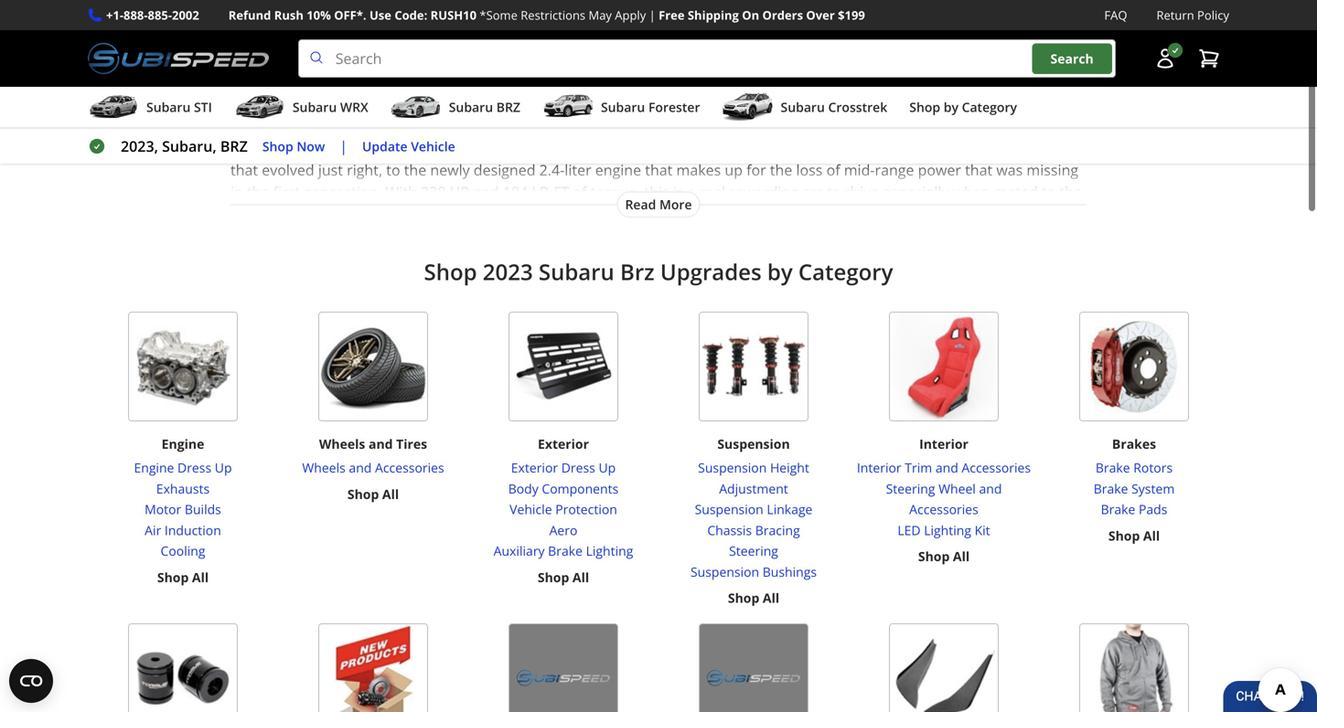 Task type: vqa. For each thing, say whether or not it's contained in the screenshot.


Task type: describe. For each thing, give the bounding box(es) containing it.
lb-
[[532, 182, 554, 202]]

by inside dropdown button
[[944, 98, 959, 116]]

shop inside suspension suspension height adjustment suspension linkage chassis bracing steering suspension bushings shop all
[[728, 590, 760, 607]]

all inside wheels and tires wheels and accessories shop all
[[382, 486, 399, 503]]

on
[[742, 7, 759, 23]]

the up was
[[984, 138, 1006, 158]]

0 horizontal spatial of
[[573, 182, 587, 202]]

shop by category
[[909, 98, 1017, 116]]

builds
[[185, 501, 221, 518]]

vehicle inside "button"
[[411, 137, 455, 155]]

1 horizontal spatial drive
[[845, 182, 879, 202]]

exterior image image
[[509, 312, 618, 422]]

brakes image image
[[1079, 312, 1189, 422]]

engine dress up link
[[134, 458, 232, 479]]

this
[[644, 182, 669, 202]]

mated
[[994, 182, 1038, 202]]

refund rush 10% off*. use code: rush10 *some restrictions may apply | free shipping on orders over $199
[[228, 7, 865, 23]]

refund
[[228, 7, 271, 23]]

rotors
[[1134, 459, 1173, 477]]

vehicle protection link
[[494, 500, 633, 520]]

brake down brake rotors link
[[1094, 480, 1128, 497]]

1 vertical spatial in
[[231, 182, 243, 202]]

subaru sti
[[146, 98, 212, 116]]

open widget image
[[9, 660, 53, 703]]

real
[[699, 182, 725, 202]]

subaru brz
[[449, 98, 520, 116]]

free
[[659, 7, 685, 23]]

subaru brz button
[[390, 91, 520, 127]]

shop inside engine engine dress up exhausts motor builds air induction cooling shop all
[[157, 569, 189, 586]]

new products image image
[[318, 624, 428, 713]]

was
[[996, 160, 1023, 180]]

cooling link
[[134, 541, 232, 562]]

and inside the subaru brz continues to drive off subaru's assembly lines as a really attractive traditional sports car that is affordable to many enthusiasts across all demographics. subaru really hit the strike zone in the design from all faucets from the exterior that evolved just right, to the newly designed 2.4-liter engine that makes up for the loss of mid-range power that was missing in the first generation. with 228 hp and 184 lb-ft of torque, this is a real rewarding car to drive especially when mated to the close-ration 6-speed manual transmission.
[[473, 182, 499, 202]]

brake up brake system link
[[1096, 459, 1130, 477]]

attractive
[[729, 116, 793, 136]]

crosstrek
[[828, 98, 888, 116]]

just
[[318, 160, 343, 180]]

liter
[[565, 160, 591, 180]]

lines
[[622, 116, 653, 136]]

all inside brakes brake rotors brake system brake pads shop all
[[1143, 527, 1160, 545]]

wheels and tires wheels and accessories shop all
[[302, 436, 444, 503]]

1 horizontal spatial interior
[[919, 436, 969, 453]]

shop inside exterior exterior dress up body components vehicle protection aero auxiliary brake lighting shop all
[[538, 569, 569, 586]]

exterior exterior dress up body components vehicle protection aero auxiliary brake lighting shop all
[[494, 436, 633, 586]]

0 horizontal spatial |
[[340, 136, 348, 156]]

0 horizontal spatial by
[[767, 257, 793, 287]]

dress for engine
[[177, 459, 211, 477]]

return policy
[[1157, 7, 1229, 23]]

wrx
[[340, 98, 368, 116]]

apply
[[615, 7, 646, 23]]

missing
[[1027, 160, 1079, 180]]

return policy link
[[1157, 5, 1229, 25]]

designed
[[474, 160, 536, 180]]

aero
[[549, 522, 578, 539]]

a subaru sti thumbnail image image
[[88, 93, 139, 121]]

especially
[[883, 182, 949, 202]]

shop inside wheels and tires wheels and accessories shop all
[[347, 486, 379, 503]]

0 vertical spatial engine
[[162, 436, 204, 453]]

subaru left sti
[[146, 98, 191, 116]]

up
[[725, 160, 743, 180]]

transmission.
[[428, 204, 520, 224]]

1 horizontal spatial car
[[918, 116, 939, 136]]

shop by category button
[[909, 91, 1017, 127]]

for
[[747, 160, 766, 180]]

brake down brake system link
[[1101, 501, 1135, 518]]

linkage
[[767, 501, 813, 518]]

+1-888-885-2002 link
[[106, 5, 199, 25]]

shop left the 2023
[[424, 257, 477, 287]]

shop now
[[262, 137, 325, 155]]

as
[[657, 116, 672, 136]]

speed
[[328, 204, 369, 224]]

885-
[[148, 7, 172, 23]]

makes
[[676, 160, 721, 180]]

shop all link for and
[[918, 547, 970, 567]]

suspension bushings link
[[666, 562, 842, 583]]

enthusiasts
[[272, 138, 351, 158]]

to up exterior
[[1063, 116, 1077, 136]]

shop inside dropdown button
[[909, 98, 940, 116]]

loss
[[796, 160, 823, 180]]

that up the this
[[645, 160, 673, 180]]

the down missing
[[1060, 182, 1082, 202]]

search button
[[1032, 43, 1112, 74]]

strike
[[668, 138, 706, 158]]

return
[[1157, 7, 1194, 23]]

button image
[[1154, 48, 1176, 70]]

subaru crosstrek button
[[722, 91, 888, 127]]

brake inside exterior exterior dress up body components vehicle protection aero auxiliary brake lighting shop all
[[548, 543, 583, 560]]

subaru,
[[162, 136, 217, 156]]

wheels and tires image image
[[318, 312, 428, 422]]

steering inside suspension suspension height adjustment suspension linkage chassis bracing steering suspension bushings shop all
[[729, 543, 778, 560]]

air
[[145, 522, 161, 539]]

subaru up 2.4-
[[526, 138, 575, 158]]

brake pads link
[[1094, 500, 1175, 520]]

brake rotors link
[[1094, 458, 1175, 479]]

suspension down steering link
[[691, 563, 759, 581]]

up for engine dress up
[[215, 459, 232, 477]]

the right for
[[770, 160, 792, 180]]

faucets
[[894, 138, 943, 158]]

shop all link for shop
[[1109, 526, 1160, 547]]

suspension up adjustment
[[698, 459, 767, 477]]

+1-888-885-2002
[[106, 7, 199, 23]]

a subaru forester thumbnail image image
[[542, 93, 594, 121]]

newly
[[430, 160, 470, 180]]

shop all link for air
[[157, 567, 209, 588]]

right,
[[347, 160, 382, 180]]

upgrades
[[660, 257, 762, 287]]

accessories inside wheels and tires wheels and accessories shop all
[[375, 459, 444, 477]]

a subaru brz thumbnail image image
[[390, 93, 442, 121]]

use
[[370, 7, 391, 23]]

lighting inside interior interior trim and accessories steering wheel and accessories led lighting kit shop all
[[924, 522, 971, 539]]

0 vertical spatial |
[[649, 7, 656, 23]]

interior trim and accessories link
[[856, 458, 1032, 479]]

rush
[[274, 7, 304, 23]]

brake system link
[[1094, 479, 1175, 500]]

0 vertical spatial wheels
[[319, 436, 365, 453]]

across
[[354, 138, 398, 158]]

subaru wrx button
[[234, 91, 368, 127]]

1 horizontal spatial a
[[688, 182, 696, 202]]

cooling
[[161, 543, 205, 560]]

motor builds link
[[134, 500, 232, 520]]

subaru wrx
[[293, 98, 368, 116]]

new products january 2024 image image
[[509, 624, 618, 713]]

0 vertical spatial is
[[974, 116, 985, 136]]

faq
[[1104, 7, 1127, 23]]

over
[[806, 7, 835, 23]]

that down shop by category
[[943, 116, 970, 136]]

chassis bracing link
[[666, 520, 842, 541]]

0 vertical spatial drive
[[432, 116, 466, 136]]

1 from from the left
[[837, 138, 871, 158]]

restrictions
[[521, 7, 586, 23]]

adjustment
[[719, 480, 788, 497]]

off
[[470, 116, 488, 136]]

with
[[386, 182, 417, 202]]

generation.
[[304, 182, 382, 202]]

engine
[[595, 160, 641, 180]]



Task type: locate. For each thing, give the bounding box(es) containing it.
drivetrain image image
[[128, 624, 238, 713]]

0 horizontal spatial all
[[402, 138, 418, 158]]

all right across
[[402, 138, 418, 158]]

*some
[[480, 7, 518, 23]]

torque,
[[591, 182, 641, 202]]

shop down brake pads link
[[1109, 527, 1140, 545]]

search
[[1051, 50, 1094, 67]]

2023 subaru brz mods image
[[0, 0, 1317, 71]]

subaru up now on the left top of the page
[[293, 98, 337, 116]]

up inside engine engine dress up exhausts motor builds air induction cooling shop all
[[215, 459, 232, 477]]

dress up components
[[561, 459, 595, 477]]

faq link
[[1104, 5, 1127, 25]]

car down loss
[[802, 182, 823, 202]]

to
[[414, 116, 428, 136], [1063, 116, 1077, 136], [386, 160, 400, 180], [827, 182, 841, 202], [1042, 182, 1056, 202]]

0 horizontal spatial car
[[802, 182, 823, 202]]

1 horizontal spatial steering
[[886, 480, 935, 497]]

1 vertical spatial steering
[[729, 543, 778, 560]]

to down missing
[[1042, 182, 1056, 202]]

brz for subaru,
[[220, 136, 248, 156]]

shop down the cooling link
[[157, 569, 189, 586]]

brz inside subaru brz dropdown button
[[496, 98, 520, 116]]

design
[[789, 138, 834, 158]]

the down update vehicle "button"
[[404, 160, 426, 180]]

by up 'power'
[[944, 98, 959, 116]]

1 vertical spatial drive
[[845, 182, 879, 202]]

update
[[362, 137, 408, 155]]

that up when
[[965, 160, 993, 180]]

evolved
[[262, 160, 314, 180]]

exterior up body
[[511, 459, 558, 477]]

engine
[[162, 436, 204, 453], [134, 459, 174, 477]]

1 vertical spatial exterior
[[511, 459, 558, 477]]

in up close-
[[231, 182, 243, 202]]

category inside dropdown button
[[962, 98, 1017, 116]]

1 vertical spatial really
[[579, 138, 616, 158]]

engine up exhausts
[[134, 459, 174, 477]]

to up with
[[386, 160, 400, 180]]

brz down the 'subaru wrx'
[[312, 116, 339, 136]]

brakes
[[1112, 436, 1156, 453]]

subaru up off at the top of page
[[449, 98, 493, 116]]

interior
[[919, 436, 969, 453], [857, 459, 902, 477]]

auxiliary
[[494, 543, 545, 560]]

manual
[[373, 204, 424, 224]]

brz inside the subaru brz continues to drive off subaru's assembly lines as a really attractive traditional sports car that is affordable to many enthusiasts across all demographics. subaru really hit the strike zone in the design from all faucets from the exterior that evolved just right, to the newly designed 2.4-liter engine that makes up for the loss of mid-range power that was missing in the first generation. with 228 hp and 184 lb-ft of torque, this is a real rewarding car to drive especially when mated to the close-ration 6-speed manual transmission.
[[312, 116, 339, 136]]

shop all link down suspension bushings link
[[728, 588, 779, 609]]

all down auxiliary brake lighting link
[[573, 569, 589, 586]]

0 vertical spatial by
[[944, 98, 959, 116]]

drive down mid-
[[845, 182, 879, 202]]

1 horizontal spatial in
[[746, 138, 759, 158]]

0 horizontal spatial dress
[[177, 459, 211, 477]]

brz down the
[[220, 136, 248, 156]]

1 vertical spatial car
[[802, 182, 823, 202]]

all inside engine engine dress up exhausts motor builds air induction cooling shop all
[[192, 569, 209, 586]]

brz up 'subaru's'
[[496, 98, 520, 116]]

a subaru wrx thumbnail image image
[[234, 93, 285, 121]]

2 dress from the left
[[561, 459, 595, 477]]

auxiliary brake lighting link
[[494, 541, 633, 562]]

2 vertical spatial brz
[[220, 136, 248, 156]]

subaru up lines
[[601, 98, 645, 116]]

shop all link down led lighting kit link
[[918, 547, 970, 567]]

subispeed logo image
[[88, 39, 269, 78]]

1 horizontal spatial is
[[974, 116, 985, 136]]

shop all link down wheels and accessories link
[[347, 484, 399, 505]]

1 horizontal spatial all
[[874, 138, 890, 158]]

bushings
[[763, 563, 817, 581]]

zone
[[709, 138, 742, 158]]

up inside exterior exterior dress up body components vehicle protection aero auxiliary brake lighting shop all
[[599, 459, 616, 477]]

suspension linkage link
[[666, 500, 842, 520]]

shop all link down auxiliary brake lighting link
[[538, 567, 589, 588]]

1 vertical spatial engine
[[134, 459, 174, 477]]

in up for
[[746, 138, 759, 158]]

dress
[[177, 459, 211, 477], [561, 459, 595, 477]]

from up mid-
[[837, 138, 871, 158]]

really up zone
[[688, 116, 725, 136]]

184
[[503, 182, 528, 202]]

shop down auxiliary brake lighting link
[[538, 569, 569, 586]]

from up 'power'
[[947, 138, 980, 158]]

interior interior trim and accessories steering wheel and accessories led lighting kit shop all
[[857, 436, 1031, 565]]

lighting down protection
[[586, 543, 633, 560]]

0 horizontal spatial from
[[837, 138, 871, 158]]

all down pads
[[1143, 527, 1160, 545]]

subaru up shop now in the top left of the page
[[260, 116, 309, 136]]

2 horizontal spatial brz
[[496, 98, 520, 116]]

close-
[[231, 204, 270, 224]]

1 vertical spatial brz
[[312, 116, 339, 136]]

1 horizontal spatial of
[[827, 160, 840, 180]]

shop down suspension bushings link
[[728, 590, 760, 607]]

wheel
[[939, 480, 976, 497]]

steering down chassis bracing link
[[729, 543, 778, 560]]

dress for exterior
[[561, 459, 595, 477]]

steering link
[[666, 541, 842, 562]]

0 horizontal spatial up
[[215, 459, 232, 477]]

1 horizontal spatial by
[[944, 98, 959, 116]]

dress up exhausts
[[177, 459, 211, 477]]

suspension height adjustment link
[[666, 458, 842, 500]]

tires
[[396, 436, 427, 453]]

shop inside brakes brake rotors brake system brake pads shop all
[[1109, 527, 1140, 545]]

1 horizontal spatial brz
[[312, 116, 339, 136]]

1 vertical spatial interior
[[857, 459, 902, 477]]

really down assembly
[[579, 138, 616, 158]]

interior image image
[[889, 312, 999, 422]]

1 vertical spatial category
[[798, 257, 893, 287]]

subaru's
[[492, 116, 550, 136]]

exterior up exterior dress up link
[[538, 436, 589, 453]]

the
[[231, 116, 256, 136]]

2023,
[[121, 136, 158, 156]]

0 vertical spatial exterior
[[538, 436, 589, 453]]

2 all from the left
[[874, 138, 890, 158]]

all inside interior interior trim and accessories steering wheel and accessories led lighting kit shop all
[[953, 548, 970, 565]]

all down led lighting kit link
[[953, 548, 970, 565]]

a subaru crosstrek thumbnail image image
[[722, 93, 773, 121]]

more
[[659, 196, 692, 213]]

up up components
[[599, 459, 616, 477]]

0 vertical spatial of
[[827, 160, 840, 180]]

read more
[[625, 196, 692, 213]]

1 vertical spatial lighting
[[586, 543, 633, 560]]

2 up from the left
[[599, 459, 616, 477]]

subaru forester
[[601, 98, 700, 116]]

wheels
[[319, 436, 365, 453], [302, 459, 346, 477]]

0 vertical spatial really
[[688, 116, 725, 136]]

subaru sti button
[[88, 91, 212, 127]]

the right 'hit' at the top of the page
[[642, 138, 664, 158]]

the up close-
[[247, 182, 269, 202]]

assembly
[[554, 116, 618, 136]]

led lighting kit link
[[856, 520, 1032, 541]]

drive
[[432, 116, 466, 136], [845, 182, 879, 202]]

february new products image image
[[699, 624, 809, 713]]

0 vertical spatial in
[[746, 138, 759, 158]]

vehicle up newly at the top left
[[411, 137, 455, 155]]

lifestyle image image
[[1079, 624, 1189, 713]]

0 horizontal spatial steering
[[729, 543, 778, 560]]

1 vertical spatial of
[[573, 182, 587, 202]]

all inside suspension suspension height adjustment suspension linkage chassis bracing steering suspension bushings shop all
[[763, 590, 779, 607]]

chassis
[[707, 522, 752, 539]]

all down the cooling link
[[192, 569, 209, 586]]

1 horizontal spatial dress
[[561, 459, 595, 477]]

canards image image
[[889, 624, 999, 713]]

dress inside engine engine dress up exhausts motor builds air induction cooling shop all
[[177, 459, 211, 477]]

is down shop by category
[[974, 116, 985, 136]]

1 all from the left
[[402, 138, 418, 158]]

0 horizontal spatial lighting
[[586, 543, 633, 560]]

accessories up wheel
[[962, 459, 1031, 477]]

steering down trim
[[886, 480, 935, 497]]

that down many
[[231, 160, 258, 180]]

shop
[[909, 98, 940, 116], [262, 137, 293, 155], [424, 257, 477, 287], [347, 486, 379, 503], [1109, 527, 1140, 545], [918, 548, 950, 565], [157, 569, 189, 586], [538, 569, 569, 586], [728, 590, 760, 607]]

up up exhausts link
[[215, 459, 232, 477]]

0 vertical spatial lighting
[[924, 522, 971, 539]]

car up faucets
[[918, 116, 939, 136]]

228
[[421, 182, 446, 202]]

0 horizontal spatial category
[[798, 257, 893, 287]]

trim
[[905, 459, 932, 477]]

of right loss
[[827, 160, 840, 180]]

is right the this
[[673, 182, 684, 202]]

shop up sports
[[909, 98, 940, 116]]

suspension up the chassis
[[695, 501, 764, 518]]

height
[[770, 459, 809, 477]]

many
[[231, 138, 269, 158]]

+1-
[[106, 7, 124, 23]]

1 vertical spatial |
[[340, 136, 348, 156]]

1 up from the left
[[215, 459, 232, 477]]

| up just
[[340, 136, 348, 156]]

and
[[473, 182, 499, 202], [369, 436, 393, 453], [349, 459, 372, 477], [936, 459, 958, 477], [979, 480, 1002, 497]]

1 vertical spatial wheels
[[302, 459, 346, 477]]

engine up engine dress up link
[[162, 436, 204, 453]]

motor
[[145, 501, 181, 518]]

0 vertical spatial steering
[[886, 480, 935, 497]]

shop up evolved
[[262, 137, 293, 155]]

0 horizontal spatial is
[[673, 182, 684, 202]]

accessories down "tires"
[[375, 459, 444, 477]]

of right "ft"
[[573, 182, 587, 202]]

1 horizontal spatial really
[[688, 116, 725, 136]]

shop all link down the cooling link
[[157, 567, 209, 588]]

brz for subaru
[[312, 116, 339, 136]]

brz
[[620, 257, 655, 287]]

vehicle inside exterior exterior dress up body components vehicle protection aero auxiliary brake lighting shop all
[[510, 501, 552, 518]]

the down attractive
[[763, 138, 785, 158]]

read
[[625, 196, 656, 213]]

1 dress from the left
[[177, 459, 211, 477]]

shop inside interior interior trim and accessories steering wheel and accessories led lighting kit shop all
[[918, 548, 950, 565]]

engine image image
[[128, 312, 238, 422]]

all down wheels and accessories link
[[382, 486, 399, 503]]

0 horizontal spatial brz
[[220, 136, 248, 156]]

interior left trim
[[857, 459, 902, 477]]

interior up interior trim and accessories link
[[919, 436, 969, 453]]

aero link
[[494, 520, 633, 541]]

subaru up the traditional
[[781, 98, 825, 116]]

suspension suspension height adjustment suspension linkage chassis bracing steering suspension bushings shop all
[[691, 436, 817, 607]]

1 horizontal spatial category
[[962, 98, 1017, 116]]

lighting down steering wheel and accessories link
[[924, 522, 971, 539]]

up for exterior dress up
[[599, 459, 616, 477]]

brake down aero link
[[548, 543, 583, 560]]

shop all link for protection
[[538, 567, 589, 588]]

shop all link down brake pads link
[[1109, 526, 1160, 547]]

dress inside exterior exterior dress up body components vehicle protection aero auxiliary brake lighting shop all
[[561, 459, 595, 477]]

lighting inside exterior exterior dress up body components vehicle protection aero auxiliary brake lighting shop all
[[586, 543, 633, 560]]

exhausts
[[156, 480, 210, 497]]

really
[[688, 116, 725, 136], [579, 138, 616, 158]]

a right 'as'
[[676, 116, 684, 136]]

all down suspension bushings link
[[763, 590, 779, 607]]

1 vertical spatial vehicle
[[510, 501, 552, 518]]

shop down led lighting kit link
[[918, 548, 950, 565]]

1 horizontal spatial lighting
[[924, 522, 971, 539]]

all down sports
[[874, 138, 890, 158]]

wheels and accessories link
[[302, 458, 444, 479]]

0 vertical spatial vehicle
[[411, 137, 455, 155]]

off*.
[[334, 7, 366, 23]]

to down 'design'
[[827, 182, 841, 202]]

0 horizontal spatial vehicle
[[411, 137, 455, 155]]

policy
[[1197, 7, 1229, 23]]

rush10
[[431, 7, 477, 23]]

bracing
[[755, 522, 800, 539]]

0 vertical spatial brz
[[496, 98, 520, 116]]

exhausts link
[[134, 479, 232, 500]]

when
[[953, 182, 990, 202]]

shop all link
[[347, 484, 399, 505], [1109, 526, 1160, 547], [918, 547, 970, 567], [157, 567, 209, 588], [538, 567, 589, 588], [728, 588, 779, 609]]

subaru inside dropdown button
[[601, 98, 645, 116]]

1 vertical spatial a
[[688, 182, 696, 202]]

6-
[[315, 204, 328, 224]]

0 vertical spatial a
[[676, 116, 684, 136]]

by right upgrades
[[767, 257, 793, 287]]

continues
[[343, 116, 410, 136]]

1 horizontal spatial up
[[599, 459, 616, 477]]

vehicle down body
[[510, 501, 552, 518]]

drive left off at the top of page
[[432, 116, 466, 136]]

category
[[962, 98, 1017, 116], [798, 257, 893, 287]]

2023, subaru, brz
[[121, 136, 248, 156]]

shop inside "link"
[[262, 137, 293, 155]]

shop all link for all
[[347, 484, 399, 505]]

1 vertical spatial by
[[767, 257, 793, 287]]

| left free
[[649, 7, 656, 23]]

0 horizontal spatial really
[[579, 138, 616, 158]]

0 horizontal spatial a
[[676, 116, 684, 136]]

accessories up led lighting kit link
[[909, 501, 979, 518]]

steering inside interior interior trim and accessories steering wheel and accessories led lighting kit shop all
[[886, 480, 935, 497]]

exterior dress up link
[[494, 458, 633, 479]]

0 horizontal spatial interior
[[857, 459, 902, 477]]

1 horizontal spatial from
[[947, 138, 980, 158]]

0 horizontal spatial drive
[[432, 116, 466, 136]]

2 from from the left
[[947, 138, 980, 158]]

traditional
[[797, 116, 867, 136]]

suspension up suspension height adjustment link
[[717, 436, 790, 453]]

sti
[[194, 98, 212, 116]]

body components link
[[494, 479, 633, 500]]

subaru forester button
[[542, 91, 700, 127]]

suspension image image
[[699, 312, 809, 422]]

1 vertical spatial is
[[673, 182, 684, 202]]

0 horizontal spatial in
[[231, 182, 243, 202]]

subaru left the brz
[[539, 257, 614, 287]]

exterior
[[538, 436, 589, 453], [511, 459, 558, 477]]

kit
[[975, 522, 990, 539]]

0 vertical spatial car
[[918, 116, 939, 136]]

a left real
[[688, 182, 696, 202]]

components
[[542, 480, 619, 497]]

shop down wheels and accessories link
[[347, 486, 379, 503]]

0 vertical spatial category
[[962, 98, 1017, 116]]

search input field
[[298, 39, 1116, 78]]

all inside exterior exterior dress up body components vehicle protection aero auxiliary brake lighting shop all
[[573, 569, 589, 586]]

1 horizontal spatial |
[[649, 7, 656, 23]]

ft
[[554, 182, 569, 202]]

0 vertical spatial interior
[[919, 436, 969, 453]]

to up update vehicle
[[414, 116, 428, 136]]

shop all link for bracing
[[728, 588, 779, 609]]

1 horizontal spatial vehicle
[[510, 501, 552, 518]]

shipping
[[688, 7, 739, 23]]

mid-
[[844, 160, 875, 180]]

|
[[649, 7, 656, 23], [340, 136, 348, 156]]



